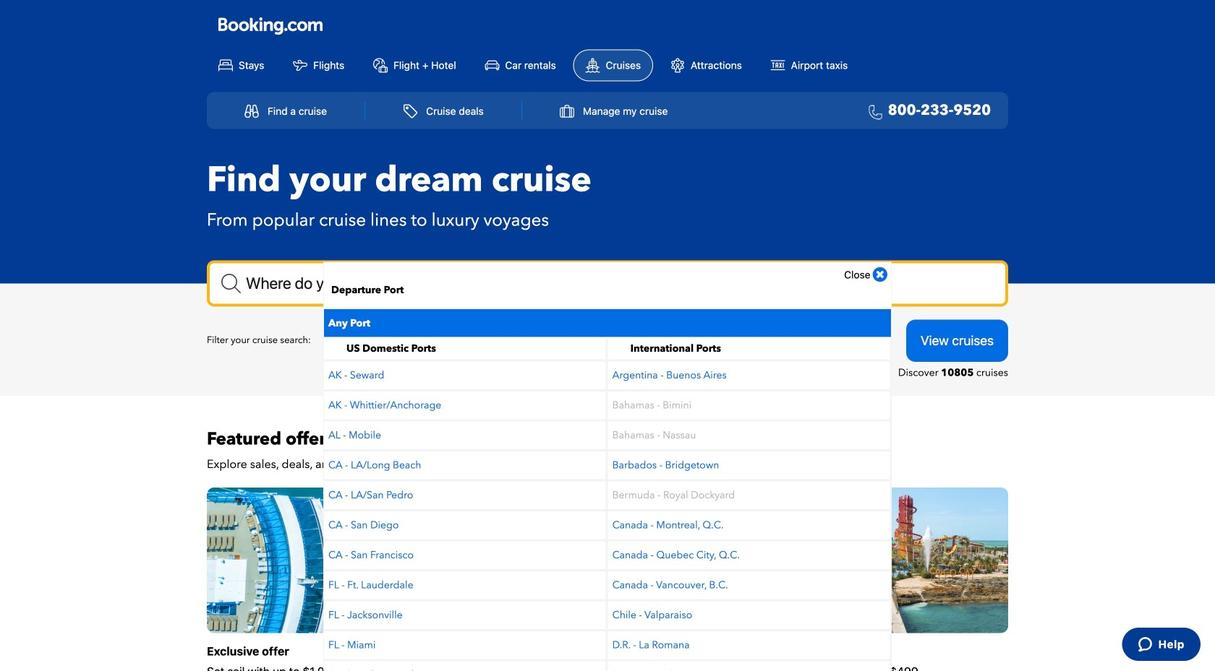 Task type: vqa. For each thing, say whether or not it's contained in the screenshot.
The Times Circle IMAGE
yes



Task type: locate. For each thing, give the bounding box(es) containing it.
open the trip length cruise search filter menu image
[[533, 336, 543, 346]]

booking.com home image
[[218, 17, 323, 36]]

open the departure date cruise search filter menu image
[[424, 336, 435, 346]]

travel menu navigation
[[207, 92, 1008, 129]]

cheap cruises image
[[615, 488, 1008, 634]]

cruise sale image
[[207, 488, 600, 634]]

None field
[[207, 261, 1008, 307]]



Task type: describe. For each thing, give the bounding box(es) containing it.
times circle image
[[873, 267, 887, 284]]

open the departure port cruise search filter menu image
[[648, 336, 659, 346]]

Where do you want to cruise? text field
[[207, 261, 1008, 307]]

open the cruiseline cruise search filter menu image
[[751, 336, 761, 346]]



